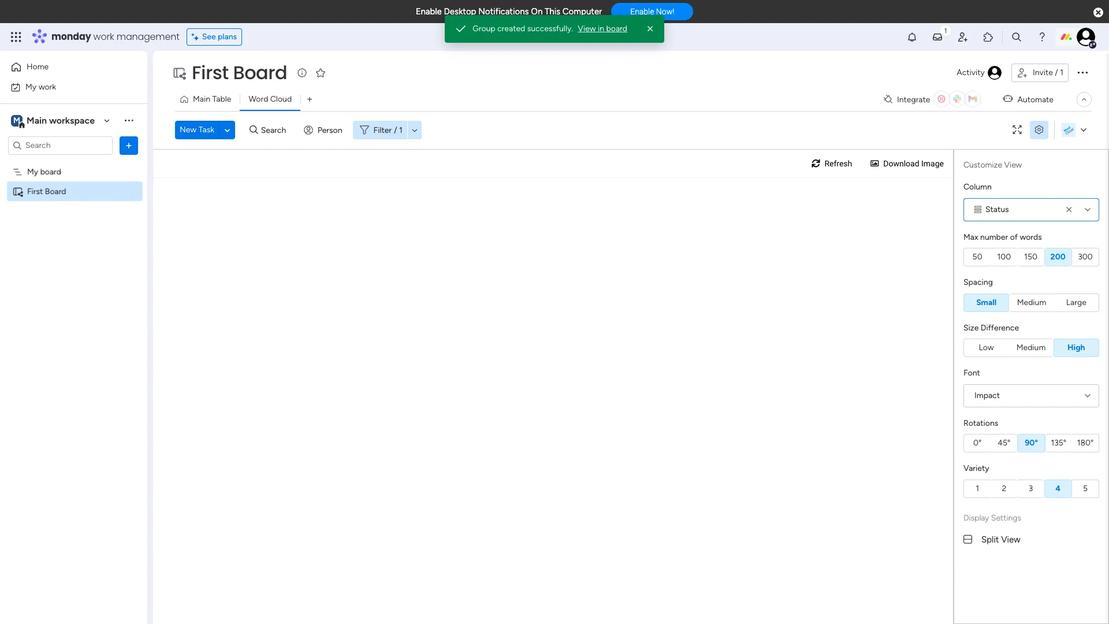 Task type: locate. For each thing, give the bounding box(es) containing it.
enable for enable desktop notifications on this computer
[[416, 6, 442, 17]]

autopilot image
[[1003, 91, 1013, 106]]

180°
[[1078, 438, 1094, 448]]

view
[[578, 24, 596, 34], [1005, 160, 1022, 170], [1002, 534, 1021, 545]]

view left in
[[578, 24, 596, 34]]

dapulse integrations image
[[884, 95, 893, 104]]

large button
[[1054, 293, 1100, 312]]

board down my board
[[45, 186, 66, 196]]

135°
[[1051, 438, 1067, 448]]

settings image
[[1030, 126, 1049, 134]]

main inside the workspace selection element
[[27, 115, 47, 126]]

1 down the variety
[[976, 483, 980, 493]]

0 horizontal spatial board
[[40, 167, 61, 177]]

add view image
[[307, 95, 312, 104]]

angle down image
[[225, 126, 230, 134]]

work down home
[[39, 82, 56, 92]]

1 vertical spatial medium button
[[1009, 339, 1054, 357]]

medium button for spacing
[[1010, 293, 1054, 312]]

1 horizontal spatial shareable board image
[[172, 66, 186, 80]]

main inside button
[[193, 94, 210, 104]]

my inside "button"
[[25, 82, 37, 92]]

1 horizontal spatial board
[[607, 24, 628, 34]]

0 vertical spatial board
[[233, 60, 287, 86]]

Search in workspace field
[[24, 139, 97, 152]]

see plans
[[202, 32, 237, 42]]

1 vertical spatial shareable board image
[[12, 186, 23, 197]]

150 button
[[1018, 248, 1045, 266]]

1
[[1061, 68, 1064, 77], [399, 125, 403, 135], [976, 483, 980, 493]]

0 vertical spatial medium
[[1017, 297, 1047, 307]]

medium button up difference
[[1010, 293, 1054, 312]]

1 left arrow down icon
[[399, 125, 403, 135]]

view right "split" at the right of page
[[1002, 534, 1021, 545]]

split view
[[982, 534, 1021, 545]]

search everything image
[[1011, 31, 1023, 43]]

0 horizontal spatial work
[[39, 82, 56, 92]]

invite / 1
[[1033, 68, 1064, 77]]

cloud
[[270, 94, 292, 104]]

first board
[[192, 60, 287, 86], [27, 186, 66, 196]]

0 horizontal spatial /
[[394, 125, 397, 135]]

1 right invite
[[1061, 68, 1064, 77]]

0 vertical spatial board
[[607, 24, 628, 34]]

1 vertical spatial main
[[27, 115, 47, 126]]

work right 'monday'
[[93, 30, 114, 43]]

main right workspace icon
[[27, 115, 47, 126]]

1 vertical spatial board
[[40, 167, 61, 177]]

medium button
[[1010, 293, 1054, 312], [1009, 339, 1054, 357]]

0 vertical spatial my
[[25, 82, 37, 92]]

on
[[531, 6, 543, 17]]

board right in
[[607, 24, 628, 34]]

max
[[964, 232, 979, 242]]

m
[[13, 115, 20, 125]]

1 vertical spatial 1
[[399, 125, 403, 135]]

/ inside button
[[1055, 68, 1059, 77]]

enable inside button
[[631, 7, 654, 16]]

1 vertical spatial view
[[1005, 160, 1022, 170]]

main for main table
[[193, 94, 210, 104]]

new task
[[180, 125, 214, 135]]

now!
[[656, 7, 675, 16]]

in
[[598, 24, 605, 34]]

workspace options image
[[123, 115, 135, 126]]

v2 status outline image
[[975, 205, 982, 214]]

medium button for size difference
[[1009, 339, 1054, 357]]

1 vertical spatial board
[[45, 186, 66, 196]]

2 horizontal spatial 1
[[1061, 68, 1064, 77]]

0 vertical spatial main
[[193, 94, 210, 104]]

list box containing my board
[[0, 159, 147, 357]]

first board down my board
[[27, 186, 66, 196]]

5 button
[[1072, 479, 1100, 498]]

first down my board
[[27, 186, 43, 196]]

created
[[498, 24, 525, 34]]

computer
[[563, 6, 602, 17]]

1 horizontal spatial enable
[[631, 7, 654, 16]]

45°
[[998, 438, 1011, 448]]

enable
[[416, 6, 442, 17], [631, 7, 654, 16]]

1 horizontal spatial 1
[[976, 483, 980, 493]]

1 inside button
[[1061, 68, 1064, 77]]

/ right filter
[[394, 125, 397, 135]]

help image
[[1037, 31, 1048, 43]]

main left the table
[[193, 94, 210, 104]]

/ for filter
[[394, 125, 397, 135]]

my down home
[[25, 82, 37, 92]]

word cloud
[[249, 94, 292, 104]]

board down the search in workspace "field"
[[40, 167, 61, 177]]

0 vertical spatial first board
[[192, 60, 287, 86]]

my
[[25, 82, 37, 92], [27, 167, 38, 177]]

my work
[[25, 82, 56, 92]]

1 image
[[941, 24, 951, 37]]

2 vertical spatial 1
[[976, 483, 980, 493]]

integrate
[[897, 94, 931, 104]]

add to favorites image
[[315, 67, 327, 78]]

select product image
[[10, 31, 22, 43]]

alert containing group created successfully.
[[445, 15, 665, 43]]

alert
[[445, 15, 665, 43]]

difference
[[981, 323, 1019, 333]]

0 horizontal spatial enable
[[416, 6, 442, 17]]

enable desktop notifications on this computer
[[416, 6, 602, 17]]

0 vertical spatial medium button
[[1010, 293, 1054, 312]]

0 horizontal spatial shareable board image
[[12, 186, 23, 197]]

1 horizontal spatial /
[[1055, 68, 1059, 77]]

see
[[202, 32, 216, 42]]

135° button
[[1046, 434, 1072, 452]]

3
[[1029, 483, 1033, 493]]

v2 split view image
[[964, 533, 973, 546]]

0 horizontal spatial first board
[[27, 186, 66, 196]]

/ right invite
[[1055, 68, 1059, 77]]

0 vertical spatial /
[[1055, 68, 1059, 77]]

enable now! button
[[612, 3, 694, 20]]

board inside alert
[[607, 24, 628, 34]]

first board up the table
[[192, 60, 287, 86]]

0 vertical spatial work
[[93, 30, 114, 43]]

1 vertical spatial work
[[39, 82, 56, 92]]

work inside "button"
[[39, 82, 56, 92]]

group
[[473, 24, 496, 34]]

main
[[193, 94, 210, 104], [27, 115, 47, 126]]

list box
[[0, 159, 147, 357]]

workspace
[[49, 115, 95, 126]]

font
[[964, 368, 981, 378]]

word
[[249, 94, 268, 104]]

0 vertical spatial first
[[192, 60, 229, 86]]

90°
[[1025, 438, 1038, 448]]

my inside list box
[[27, 167, 38, 177]]

medium for spacing
[[1017, 297, 1047, 307]]

1 inside button
[[976, 483, 980, 493]]

1 horizontal spatial work
[[93, 30, 114, 43]]

table
[[212, 94, 231, 104]]

board
[[607, 24, 628, 34], [40, 167, 61, 177]]

size difference
[[964, 323, 1019, 333]]

1 vertical spatial medium
[[1017, 343, 1046, 353]]

1 horizontal spatial main
[[193, 94, 210, 104]]

board up word
[[233, 60, 287, 86]]

view right customize
[[1005, 160, 1022, 170]]

medium up difference
[[1017, 297, 1047, 307]]

0 horizontal spatial main
[[27, 115, 47, 126]]

settings
[[992, 513, 1022, 523]]

first
[[192, 60, 229, 86], [27, 186, 43, 196]]

medium button down difference
[[1009, 339, 1054, 357]]

customize
[[964, 160, 1003, 170]]

300
[[1078, 252, 1093, 262]]

board inside list box
[[40, 167, 61, 177]]

0 horizontal spatial 1
[[399, 125, 403, 135]]

first up main table
[[192, 60, 229, 86]]

main table button
[[175, 90, 240, 109]]

/
[[1055, 68, 1059, 77], [394, 125, 397, 135]]

2 vertical spatial view
[[1002, 534, 1021, 545]]

dapulse close image
[[1094, 7, 1104, 18]]

50
[[973, 252, 983, 262]]

1 vertical spatial /
[[394, 125, 397, 135]]

view for split view
[[1002, 534, 1021, 545]]

work for monday
[[93, 30, 114, 43]]

enable left desktop at top
[[416, 6, 442, 17]]

option
[[0, 161, 147, 164]]

impact
[[975, 390, 1000, 400]]

medium for size difference
[[1017, 343, 1046, 353]]

medium
[[1017, 297, 1047, 307], [1017, 343, 1046, 353]]

my down the search in workspace "field"
[[27, 167, 38, 177]]

medium down difference
[[1017, 343, 1046, 353]]

1 vertical spatial first
[[27, 186, 43, 196]]

column
[[964, 182, 992, 192]]

enable up close 'image'
[[631, 7, 654, 16]]

work
[[93, 30, 114, 43], [39, 82, 56, 92]]

inbox image
[[932, 31, 944, 43]]

shareable board image
[[172, 66, 186, 80], [12, 186, 23, 197]]

this
[[545, 6, 561, 17]]

0 vertical spatial 1
[[1061, 68, 1064, 77]]

workspace image
[[11, 114, 23, 127]]

high button
[[1054, 339, 1100, 357]]

close image
[[645, 23, 656, 35]]

1 vertical spatial my
[[27, 167, 38, 177]]



Task type: vqa. For each thing, say whether or not it's contained in the screenshot.


Task type: describe. For each thing, give the bounding box(es) containing it.
person button
[[299, 121, 349, 139]]

group created successfully. view in board
[[473, 24, 628, 34]]

status
[[986, 204, 1009, 214]]

plans
[[218, 32, 237, 42]]

0° button
[[964, 434, 991, 452]]

see plans button
[[186, 28, 242, 46]]

enable for enable now!
[[631, 7, 654, 16]]

new
[[180, 125, 197, 135]]

100
[[998, 252, 1011, 262]]

main workspace
[[27, 115, 95, 126]]

my work button
[[7, 78, 124, 96]]

/ for invite
[[1055, 68, 1059, 77]]

4
[[1056, 483, 1061, 493]]

options image
[[123, 140, 135, 151]]

1 button
[[964, 479, 991, 498]]

0°
[[974, 438, 982, 448]]

activity
[[957, 68, 985, 77]]

work for my
[[39, 82, 56, 92]]

1 horizontal spatial board
[[233, 60, 287, 86]]

100 button
[[991, 248, 1018, 266]]

0 vertical spatial view
[[578, 24, 596, 34]]

spacing
[[964, 277, 993, 287]]

50 button
[[964, 248, 991, 266]]

3 button
[[1018, 479, 1045, 498]]

150
[[1025, 252, 1038, 262]]

monday
[[51, 30, 91, 43]]

monday work management
[[51, 30, 180, 43]]

new task button
[[175, 121, 219, 139]]

200 button
[[1045, 248, 1072, 266]]

my board
[[27, 167, 61, 177]]

large
[[1067, 297, 1087, 307]]

apps image
[[983, 31, 995, 43]]

split
[[982, 534, 999, 545]]

filter
[[374, 125, 392, 135]]

main for main workspace
[[27, 115, 47, 126]]

2 button
[[991, 479, 1018, 498]]

1 horizontal spatial first
[[192, 60, 229, 86]]

enable now!
[[631, 7, 675, 16]]

small
[[977, 297, 997, 307]]

1 vertical spatial first board
[[27, 186, 66, 196]]

task
[[199, 125, 214, 135]]

notifications image
[[907, 31, 918, 43]]

management
[[117, 30, 180, 43]]

options image
[[1076, 65, 1090, 79]]

low button
[[964, 339, 1009, 357]]

word cloud button
[[240, 90, 301, 109]]

home button
[[7, 58, 124, 76]]

show board description image
[[295, 67, 309, 79]]

main table
[[193, 94, 231, 104]]

invite
[[1033, 68, 1053, 77]]

200
[[1051, 252, 1066, 262]]

person
[[318, 125, 342, 135]]

First Board field
[[189, 60, 290, 86]]

0 horizontal spatial board
[[45, 186, 66, 196]]

size
[[964, 323, 979, 333]]

filter / 1
[[374, 125, 403, 135]]

collapse board header image
[[1080, 95, 1089, 104]]

my for my board
[[27, 167, 38, 177]]

jacob simon image
[[1077, 28, 1096, 46]]

successfully.
[[527, 24, 573, 34]]

5
[[1083, 483, 1088, 493]]

0 horizontal spatial first
[[27, 186, 43, 196]]

45° button
[[991, 434, 1018, 452]]

notifications
[[479, 6, 529, 17]]

number
[[981, 232, 1009, 242]]

view for customize view
[[1005, 160, 1022, 170]]

Search field
[[258, 122, 293, 138]]

4 button
[[1045, 479, 1072, 498]]

v2 search image
[[250, 124, 258, 137]]

desktop
[[444, 6, 476, 17]]

open full screen image
[[1008, 126, 1027, 134]]

300 button
[[1072, 248, 1100, 266]]

high
[[1068, 343, 1086, 353]]

of
[[1011, 232, 1018, 242]]

1 for filter / 1
[[399, 125, 403, 135]]

invite members image
[[958, 31, 969, 43]]

display settings
[[964, 513, 1022, 523]]

1 for invite / 1
[[1061, 68, 1064, 77]]

arrow down image
[[408, 123, 422, 137]]

view in board link
[[578, 23, 628, 35]]

180° button
[[1072, 434, 1100, 452]]

display
[[964, 513, 990, 523]]

workspace selection element
[[11, 114, 97, 129]]

0 vertical spatial shareable board image
[[172, 66, 186, 80]]

rotations
[[964, 418, 999, 428]]

1 horizontal spatial first board
[[192, 60, 287, 86]]

invite / 1 button
[[1012, 64, 1069, 82]]

activity button
[[953, 64, 1007, 82]]

words
[[1020, 232, 1042, 242]]

variety
[[964, 463, 990, 473]]

max number of words
[[964, 232, 1042, 242]]

small button
[[964, 293, 1010, 312]]

2
[[1002, 483, 1007, 493]]

home
[[27, 62, 49, 72]]

low
[[979, 343, 994, 353]]

automate
[[1018, 94, 1054, 104]]

my for my work
[[25, 82, 37, 92]]



